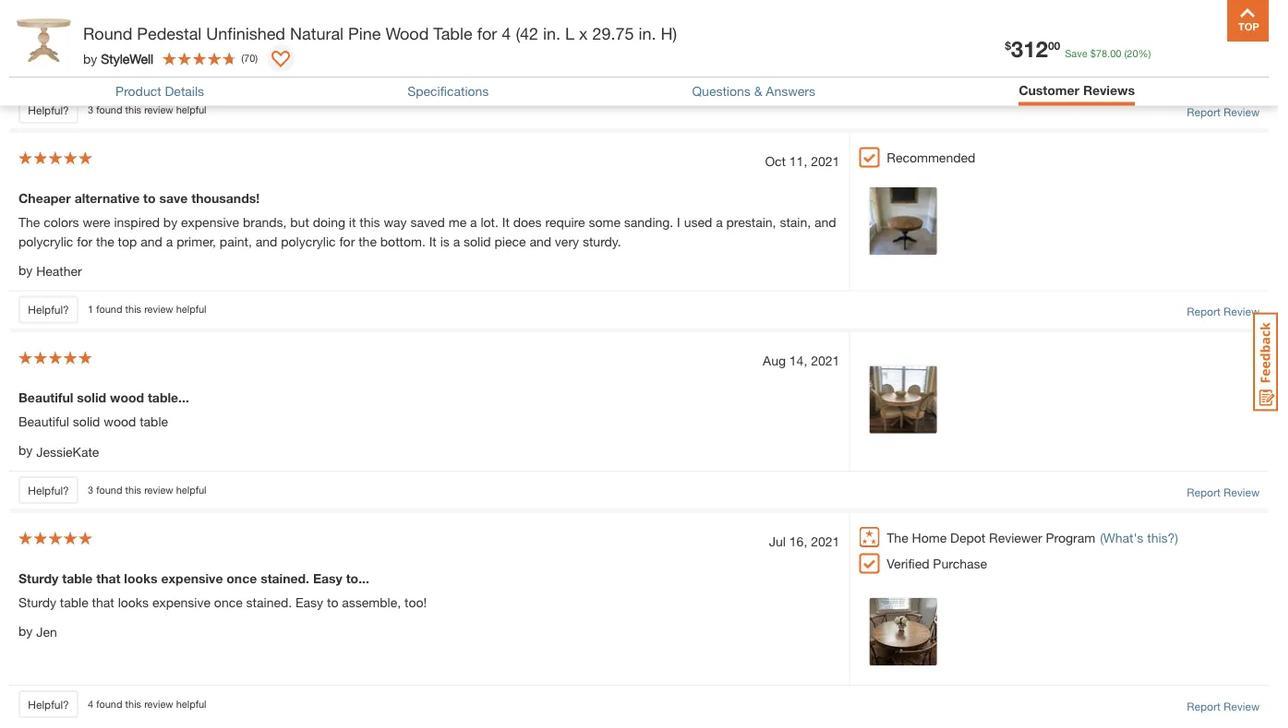 Task type: vqa. For each thing, say whether or not it's contained in the screenshot.
by inside by JessieKate
yes



Task type: locate. For each thing, give the bounding box(es) containing it.
report review for jul 16, 2021
[[1188, 700, 1260, 713]]

this for sturdy table that looks expensive once stained.  easy to...
[[125, 698, 141, 710]]

4 report review button from the top
[[1188, 698, 1260, 715]]

feedback link image
[[1254, 312, 1279, 412]]

customer reviews button
[[1019, 82, 1135, 101], [1019, 82, 1135, 97]]

0 horizontal spatial (
[[241, 52, 244, 64]]

1 vertical spatial to
[[327, 595, 339, 610]]

to left save
[[143, 190, 156, 206]]

it right doing
[[349, 214, 356, 230]]

sturdy.
[[583, 234, 622, 249]]

by left 'jen'
[[18, 623, 33, 639]]

0 horizontal spatial in.
[[543, 23, 561, 43]]

0 vertical spatial were
[[80, 0, 108, 15]]

the
[[541, 0, 559, 15], [96, 234, 114, 249], [359, 234, 377, 249]]

4 review from the top
[[144, 698, 173, 710]]

2 report review from the top
[[1188, 305, 1260, 318]]

this inside cheaper alternative to save thousands! the colors were inspired by expensive brands, but doing it this way saved me a lot. it does require some sanding. i used a prestain, stain, and polycrylic for the top and a primer, paint, and polycrylic for the bottom. it is a solid piece and very sturdy.
[[360, 214, 380, 230]]

0 vertical spatial sturdy
[[18, 571, 59, 586]]

4 helpful? from the top
[[28, 698, 69, 711]]

$ left .
[[1091, 47, 1097, 59]]

2 helpful? button from the top
[[18, 296, 79, 324]]

were down alternative
[[83, 214, 110, 230]]

2 polycrylic from the left
[[281, 234, 336, 249]]

2 horizontal spatial the
[[541, 0, 559, 15]]

pedestal
[[137, 23, 202, 43]]

1 3 found this review helpful from the top
[[88, 104, 207, 116]]

4 report review from the top
[[1188, 700, 1260, 713]]

helpful? button down jen button
[[18, 691, 79, 719]]

and right 'top'
[[141, 234, 162, 249]]

2 vertical spatial 2021
[[811, 534, 840, 549]]

report review for oct 11, 2021
[[1188, 305, 1260, 318]]

by down anonymous button on the top of page
[[83, 51, 97, 66]]

1 horizontal spatial the
[[887, 530, 909, 545]]

0 vertical spatial expensive
[[181, 214, 239, 230]]

1 horizontal spatial it
[[502, 214, 510, 230]]

1 2021 from the top
[[811, 153, 840, 169]]

polycrylic down but
[[281, 234, 336, 249]]

1 vertical spatial that
[[92, 595, 114, 610]]

to left assemble,
[[327, 595, 339, 610]]

easy
[[313, 571, 343, 586], [296, 595, 323, 610]]

29.75
[[593, 23, 634, 43]]

0 vertical spatial solid
[[464, 234, 491, 249]]

at
[[18, 0, 31, 15]]

1 vertical spatial 4
[[88, 698, 93, 710]]

1 horizontal spatial for
[[340, 234, 355, 249]]

by inside by anonymous
[[18, 29, 33, 44]]

2 report review button from the top
[[1188, 303, 1260, 320]]

3 review from the top
[[1224, 486, 1260, 499]]

it..put
[[320, 0, 353, 15]]

0 vertical spatial 4
[[502, 23, 511, 43]]

0 vertical spatial beautiful
[[18, 390, 73, 406]]

by for by jen
[[18, 623, 33, 639]]

questions & answers
[[692, 84, 816, 99]]

4 helpful from the top
[[176, 698, 207, 710]]

helpful for looks
[[176, 698, 207, 710]]

some
[[589, 214, 621, 230]]

jessiekate button
[[36, 442, 99, 462]]

this?)
[[1148, 530, 1179, 545]]

piece
[[495, 234, 526, 249]]

it right lot.
[[502, 214, 510, 230]]

0 vertical spatial that
[[96, 571, 121, 586]]

wood
[[110, 390, 144, 406], [104, 414, 136, 430]]

1 vertical spatial 2021
[[811, 353, 840, 369]]

00 right 78
[[1111, 47, 1122, 59]]

for down doing
[[340, 234, 355, 249]]

by inside by heather
[[18, 262, 33, 278]]

expensive
[[181, 214, 239, 230], [161, 571, 223, 586], [152, 595, 211, 610]]

0 horizontal spatial polycrylic
[[18, 234, 73, 249]]

review
[[144, 104, 173, 116], [144, 304, 173, 316], [144, 484, 173, 496], [144, 698, 173, 710]]

by inside "by jen"
[[18, 623, 33, 639]]

3 review from the top
[[144, 484, 173, 496]]

easy left assemble,
[[296, 595, 323, 610]]

2 3 found this review helpful from the top
[[88, 484, 207, 496]]

1 vertical spatial 3
[[88, 484, 93, 496]]

1 vertical spatial expensive
[[161, 571, 223, 586]]

2 review from the top
[[144, 304, 173, 316]]

review for jul 16, 2021
[[1224, 700, 1260, 713]]

3 found from the top
[[96, 484, 122, 496]]

2 helpful? from the top
[[28, 303, 69, 316]]

0 horizontal spatial to
[[143, 190, 156, 206]]

one
[[501, 0, 522, 15]]

14,
[[790, 353, 808, 369]]

1 horizontal spatial to
[[327, 595, 339, 610]]

for down up..and
[[477, 23, 497, 43]]

table
[[140, 414, 168, 430], [62, 571, 93, 586], [60, 595, 88, 610]]

found for solid
[[96, 484, 122, 496]]

2021 for aug 14, 2021
[[811, 353, 840, 369]]

0 vertical spatial looks
[[124, 571, 158, 586]]

70
[[244, 52, 255, 64]]

by for by heather
[[18, 262, 33, 278]]

2 horizontal spatial it
[[443, 0, 450, 15]]

helpful? down by jessiekate
[[28, 484, 69, 497]]

3 2021 from the top
[[811, 534, 840, 549]]

3 report review from the top
[[1188, 486, 1260, 499]]

helpful? button down by jessiekate
[[18, 477, 79, 504]]

report review button
[[1188, 104, 1260, 120], [1188, 303, 1260, 320], [1188, 484, 1260, 501], [1188, 698, 1260, 715]]

review for oct 11, 2021
[[1224, 305, 1260, 318]]

review for aug 14, 2021
[[1224, 486, 1260, 499]]

heather
[[36, 264, 82, 279]]

2 review from the top
[[1224, 305, 1260, 318]]

top button
[[1228, 0, 1269, 42]]

0 horizontal spatial for
[[77, 234, 92, 249]]

1 3 from the top
[[88, 104, 93, 116]]

helpful? down by heather
[[28, 303, 69, 316]]

too!
[[405, 595, 427, 610]]

1 report review from the top
[[1188, 105, 1260, 118]]

1 vertical spatial solid
[[77, 390, 106, 406]]

by inside by jessiekate
[[18, 443, 33, 458]]

review for looks
[[144, 698, 173, 710]]

3 helpful? from the top
[[28, 484, 69, 497]]

3 found this review helpful down product
[[88, 104, 207, 116]]

0 vertical spatial 3
[[88, 104, 93, 116]]

cheaper alternative to save thousands! the colors were inspired by expensive brands, but doing it this way saved me a lot. it does require some sanding. i used a prestain, stain, and polycrylic for the top and a primer, paint, and polycrylic for the bottom. it is a solid piece and very sturdy.
[[18, 190, 837, 249]]

1 vertical spatial 3 found this review helpful
[[88, 484, 207, 496]]

report review for aug 14, 2021
[[1188, 486, 1260, 499]]

save
[[1065, 47, 1088, 59]]

the left bottom.
[[359, 234, 377, 249]]

were left so
[[80, 0, 108, 15]]

helpful? button down product image
[[18, 96, 79, 124]]

)
[[255, 52, 258, 64]]

it right "it..put" at the left of page
[[357, 0, 364, 15]]

in. left l
[[543, 23, 561, 43]]

0 vertical spatial 3 found this review helpful
[[88, 104, 207, 116]]

1 vertical spatial table
[[62, 571, 93, 586]]

jul 16, 2021
[[769, 534, 840, 549]]

3 report review button from the top
[[1188, 484, 1260, 501]]

1 horizontal spatial in.
[[639, 23, 656, 43]]

it up table
[[443, 0, 450, 15]]

by down save
[[163, 214, 178, 230]]

in. left "h)"
[[639, 23, 656, 43]]

( right .
[[1125, 47, 1127, 59]]

the inside cheaper alternative to save thousands! the colors were inspired by expensive brands, but doing it this way saved me a lot. it does require some sanding. i used a prestain, stain, and polycrylic for the top and a primer, paint, and polycrylic for the bottom. it is a solid piece and very sturdy.
[[18, 214, 40, 230]]

by down at
[[18, 29, 33, 44]]

for
[[477, 23, 497, 43], [77, 234, 92, 249], [340, 234, 355, 249]]

0 horizontal spatial it
[[349, 214, 356, 230]]

$
[[1005, 39, 1012, 52], [1091, 47, 1097, 59]]

0 vertical spatial 2021
[[811, 153, 840, 169]]

0 horizontal spatial it
[[429, 234, 437, 249]]

1 vertical spatial beautiful
[[18, 414, 69, 430]]

expensive inside cheaper alternative to save thousands! the colors were inspired by expensive brands, but doing it this way saved me a lot. it does require some sanding. i used a prestain, stain, and polycrylic for the top and a primer, paint, and polycrylic for the bottom. it is a solid piece and very sturdy.
[[181, 214, 239, 230]]

1 vertical spatial wood
[[104, 414, 136, 430]]

16,
[[790, 534, 808, 549]]

0 vertical spatial it
[[502, 214, 510, 230]]

2 helpful from the top
[[176, 304, 207, 316]]

$ left save
[[1005, 39, 1012, 52]]

1 sturdy from the top
[[18, 571, 59, 586]]

0 vertical spatial to
[[143, 190, 156, 206]]

0 horizontal spatial the
[[18, 214, 40, 230]]

3 down the jessiekate button
[[88, 484, 93, 496]]

beautiful
[[18, 390, 73, 406], [18, 414, 69, 430]]

0 horizontal spatial $
[[1005, 39, 1012, 52]]

the down cheaper
[[18, 214, 40, 230]]

1 helpful? from the top
[[28, 104, 69, 116]]

2 report from the top
[[1188, 305, 1221, 318]]

by
[[18, 29, 33, 44], [83, 51, 97, 66], [163, 214, 178, 230], [18, 262, 33, 278], [18, 443, 33, 458], [18, 623, 33, 639]]

product details
[[116, 84, 204, 99]]

it left is
[[429, 234, 437, 249]]

by heather
[[18, 262, 82, 279]]

the left 'top'
[[96, 234, 114, 249]]

1 helpful? button from the top
[[18, 96, 79, 124]]

3 report from the top
[[1188, 486, 1221, 499]]

1 horizontal spatial polycrylic
[[281, 234, 336, 249]]

3 helpful? button from the top
[[18, 477, 79, 504]]

oct 11, 2021
[[765, 153, 840, 169]]

beautiful solid wood table... beautiful solid wood table
[[18, 390, 189, 430]]

table
[[434, 23, 473, 43]]

solid
[[464, 234, 491, 249], [77, 390, 106, 406], [73, 414, 100, 430]]

found for table
[[96, 698, 122, 710]]

program
[[1046, 530, 1096, 545]]

report for jul 16, 2021
[[1188, 700, 1221, 713]]

helpful? down jen button
[[28, 698, 69, 711]]

helpful? down product image
[[28, 104, 69, 116]]

top
[[118, 234, 137, 249]]

0 vertical spatial stained.
[[261, 571, 310, 586]]

2 found from the top
[[96, 304, 122, 316]]

4
[[502, 23, 511, 43], [88, 698, 93, 710]]

very
[[555, 234, 579, 249]]

report review
[[1188, 105, 1260, 118], [1188, 305, 1260, 318], [1188, 486, 1260, 499], [1188, 700, 1260, 713]]

customer reviews
[[1019, 82, 1135, 97]]

1 vertical spatial stained.
[[246, 595, 292, 610]]

2021 right 11,
[[811, 153, 840, 169]]

to
[[143, 190, 156, 206], [327, 595, 339, 610]]

easy left to...
[[313, 571, 343, 586]]

3 found this review helpful for by
[[88, 104, 207, 116]]

aug 14, 2021
[[763, 353, 840, 369]]

1 horizontal spatial 00
[[1111, 47, 1122, 59]]

4 report from the top
[[1188, 700, 1221, 713]]

3 helpful from the top
[[176, 484, 207, 496]]

4 review from the top
[[1224, 700, 1260, 713]]

1
[[88, 304, 93, 316]]

2021 right 16,
[[811, 534, 840, 549]]

( left ) at the top of page
[[241, 52, 244, 64]]

verified purchase
[[887, 556, 988, 571]]

.
[[1108, 47, 1111, 59]]

natural
[[290, 23, 344, 43]]

1 horizontal spatial it
[[357, 0, 364, 15]]

product
[[116, 84, 161, 99]]

2021
[[811, 153, 840, 169], [811, 353, 840, 369], [811, 534, 840, 549]]

helpful? for cheaper
[[28, 303, 69, 316]]

helpful? button down by heather
[[18, 296, 79, 324]]

3 down 'by stylewell'
[[88, 104, 93, 116]]

1 vertical spatial sturdy
[[18, 595, 56, 610]]

recommended
[[887, 150, 976, 165]]

1 horizontal spatial 4
[[502, 23, 511, 43]]

2 horizontal spatial for
[[477, 23, 497, 43]]

4 found from the top
[[96, 698, 122, 710]]

a right the used
[[716, 214, 723, 230]]

this for cheaper alternative to save thousands!
[[125, 304, 141, 316]]

verified
[[887, 556, 930, 571]]

home
[[912, 530, 947, 545]]

helpful? button
[[18, 96, 79, 124], [18, 296, 79, 324], [18, 477, 79, 504], [18, 691, 79, 719]]

0 vertical spatial once
[[227, 571, 257, 586]]

the up 'verified'
[[887, 530, 909, 545]]

report review button for oct 11, 2021
[[1188, 303, 1260, 320]]

2 3 from the top
[[88, 484, 93, 496]]

polycrylic
[[18, 234, 73, 249], [281, 234, 336, 249]]

1 vertical spatial were
[[83, 214, 110, 230]]

the right of
[[541, 0, 559, 15]]

2 2021 from the top
[[811, 353, 840, 369]]

by left jessiekate
[[18, 443, 33, 458]]

sturdy
[[18, 571, 59, 586], [18, 595, 56, 610]]

0 vertical spatial the
[[18, 214, 40, 230]]

0 vertical spatial table
[[140, 414, 168, 430]]

depot
[[951, 530, 986, 545]]

for down colors
[[77, 234, 92, 249]]

1 horizontal spatial (
[[1125, 47, 1127, 59]]

00 left save
[[1049, 39, 1061, 52]]

questions
[[692, 84, 751, 99]]

reviews
[[1084, 82, 1135, 97]]

report review button for aug 14, 2021
[[1188, 484, 1260, 501]]

saved
[[411, 214, 445, 230]]

0 vertical spatial easy
[[313, 571, 343, 586]]

report
[[1188, 105, 1221, 118], [1188, 305, 1221, 318], [1188, 486, 1221, 499], [1188, 700, 1221, 713]]

and right stain,
[[815, 214, 837, 230]]

found for alternative
[[96, 304, 122, 316]]

questions & answers button
[[692, 84, 816, 99], [692, 84, 816, 99]]

cheaper
[[18, 190, 71, 206]]

0 horizontal spatial 4
[[88, 698, 93, 710]]

2021 right 14, at the right
[[811, 353, 840, 369]]

by left "heather"
[[18, 262, 33, 278]]

78
[[1097, 47, 1108, 59]]

3 found this review helpful down the jessiekate button
[[88, 484, 207, 496]]

polycrylic down colors
[[18, 234, 73, 249]]

4 helpful? button from the top
[[18, 691, 79, 719]]



Task type: describe. For each thing, give the bounding box(es) containing it.
1 report from the top
[[1188, 105, 1221, 118]]

bottom.
[[380, 234, 426, 249]]

1 vertical spatial easy
[[296, 595, 323, 610]]

stained
[[272, 0, 316, 15]]

half.
[[631, 0, 655, 15]]

helpful for table...
[[176, 484, 207, 496]]

in
[[617, 0, 627, 15]]

1 found from the top
[[96, 104, 122, 116]]

by anonymous
[[18, 29, 105, 45]]

1 helpful from the top
[[176, 104, 207, 116]]

excited..it
[[129, 0, 185, 15]]

2 vertical spatial table
[[60, 595, 88, 610]]

so
[[111, 0, 125, 15]]

used
[[684, 214, 713, 230]]

inspired
[[114, 214, 160, 230]]

split
[[590, 0, 614, 15]]

doing
[[313, 214, 345, 230]]

1 report review button from the top
[[1188, 104, 1260, 120]]

by jessiekate
[[18, 443, 99, 460]]

2021 for oct 11, 2021
[[811, 153, 840, 169]]

%)
[[1139, 47, 1152, 59]]

to...
[[346, 571, 369, 586]]

helpful? for sturdy
[[28, 698, 69, 711]]

product image image
[[14, 9, 74, 69]]

1 vertical spatial the
[[887, 530, 909, 545]]

jen button
[[36, 623, 57, 642]]

display image
[[272, 51, 290, 69]]

3 for by
[[88, 104, 93, 116]]

purchase
[[933, 556, 988, 571]]

helpful? button for sturdy
[[18, 691, 79, 719]]

this for beautiful solid wood table...
[[125, 484, 141, 496]]

report review button for jul 16, 2021
[[1188, 698, 1260, 715]]

together..set
[[367, 0, 439, 15]]

lot.
[[481, 214, 499, 230]]

by for by jessiekate
[[18, 443, 33, 458]]

thousands!
[[191, 190, 260, 206]]

h)
[[661, 23, 677, 43]]

sanding.
[[624, 214, 674, 230]]

i
[[677, 214, 681, 230]]

by for by stylewell
[[83, 51, 97, 66]]

1 beautiful from the top
[[18, 390, 73, 406]]

customer
[[1019, 82, 1080, 97]]

4 found this review helpful
[[88, 698, 207, 710]]

$ 312 00 save $ 78 . 00 ( 20 %)
[[1005, 35, 1152, 61]]

1 horizontal spatial the
[[359, 234, 377, 249]]

by jen
[[18, 623, 57, 640]]

does
[[513, 214, 542, 230]]

report for aug 14, 2021
[[1188, 486, 1221, 499]]

round
[[83, 23, 132, 43]]

(what's this?) link
[[1101, 528, 1179, 548]]

1 horizontal spatial $
[[1091, 47, 1097, 59]]

2021 for jul 16, 2021
[[811, 534, 840, 549]]

round pedestal unfinished natural pine wood table for 4 (42 in. l x 29.75 in. h)
[[83, 23, 677, 43]]

require
[[546, 214, 585, 230]]

2 in. from the left
[[639, 23, 656, 43]]

and down brands,
[[256, 234, 277, 249]]

1 found this review helpful
[[88, 304, 207, 316]]

0 horizontal spatial the
[[96, 234, 114, 249]]

helpful for save
[[176, 304, 207, 316]]

answers
[[766, 84, 816, 99]]

1 review from the top
[[144, 104, 173, 116]]

1 review from the top
[[1224, 105, 1260, 118]]

1 vertical spatial once
[[214, 595, 243, 610]]

specifications
[[408, 84, 489, 99]]

0 horizontal spatial 00
[[1049, 39, 1061, 52]]

(42
[[516, 23, 539, 43]]

way
[[384, 214, 407, 230]]

helpful? for beautiful
[[28, 484, 69, 497]]

to inside cheaper alternative to save thousands! the colors were inspired by expensive brands, but doing it this way saved me a lot. it does require some sanding. i used a prestain, stain, and polycrylic for the top and a primer, paint, and polycrylic for the bottom. it is a solid piece and very sturdy.
[[143, 190, 156, 206]]

(what's
[[1101, 530, 1144, 545]]

table...
[[148, 390, 189, 406]]

brands,
[[243, 214, 287, 230]]

2 vertical spatial expensive
[[152, 595, 211, 610]]

solid inside cheaper alternative to save thousands! the colors were inspired by expensive brands, but doing it this way saved me a lot. it does require some sanding. i used a prestain, stain, and polycrylic for the top and a primer, paint, and polycrylic for the bottom. it is a solid piece and very sturdy.
[[464, 234, 491, 249]]

3 for beautiful solid wood table...
[[88, 484, 93, 496]]

20
[[1127, 47, 1139, 59]]

of
[[526, 0, 537, 15]]

1 vertical spatial looks
[[118, 595, 149, 610]]

and down does
[[530, 234, 552, 249]]

(what's this?)
[[1101, 530, 1179, 545]]

table inside the beautiful solid wood table... beautiful solid wood table
[[140, 414, 168, 430]]

l
[[565, 23, 575, 43]]

review for table...
[[144, 484, 173, 496]]

helpful? button for cheaper
[[18, 296, 79, 324]]

to inside 'sturdy table that looks expensive once stained.  easy to... sturdy table that looks expensive once stained.  easy to assemble, too!'
[[327, 595, 339, 610]]

1 vertical spatial it
[[429, 234, 437, 249]]

( 70 )
[[241, 52, 258, 64]]

jul
[[769, 534, 786, 549]]

prestain,
[[727, 214, 777, 230]]

stain,
[[780, 214, 811, 230]]

312
[[1012, 35, 1049, 61]]

by stylewell
[[83, 51, 154, 66]]

colors
[[44, 214, 79, 230]]

jen
[[36, 625, 57, 640]]

unfinished
[[206, 23, 286, 43]]

sturdy table that looks expensive once stained.  easy to... sturdy table that looks expensive once stained.  easy to assemble, too!
[[18, 571, 427, 610]]

reviewer
[[990, 530, 1043, 545]]

( inside $ 312 00 save $ 78 . 00 ( 20 %)
[[1125, 47, 1127, 59]]

by for by anonymous
[[18, 29, 33, 44]]

review for save
[[144, 304, 173, 316]]

0 vertical spatial wood
[[110, 390, 144, 406]]

wood
[[386, 23, 429, 43]]

legs
[[563, 0, 586, 15]]

x
[[579, 23, 588, 43]]

anonymous
[[36, 30, 105, 45]]

anonymous button
[[36, 28, 105, 48]]

helpful? button for beautiful
[[18, 477, 79, 504]]

was
[[189, 0, 212, 15]]

a left lot.
[[470, 214, 477, 230]]

1 in. from the left
[[543, 23, 561, 43]]

a right is
[[453, 234, 460, 249]]

assemble,
[[342, 595, 401, 610]]

the home depot reviewer program
[[887, 530, 1096, 545]]

&
[[755, 84, 763, 99]]

2 beautiful from the top
[[18, 414, 69, 430]]

11,
[[790, 153, 808, 169]]

2 sturdy from the top
[[18, 595, 56, 610]]

were inside cheaper alternative to save thousands! the colors were inspired by expensive brands, but doing it this way saved me a lot. it does require some sanding. i used a prestain, stain, and polycrylic for the top and a primer, paint, and polycrylic for the bottom. it is a solid piece and very sturdy.
[[83, 214, 110, 230]]

3 found this review helpful for beautiful solid wood table...
[[88, 484, 207, 496]]

report for oct 11, 2021
[[1188, 305, 1221, 318]]

heather button
[[36, 262, 82, 281]]

by inside cheaper alternative to save thousands! the colors were inspired by expensive brands, but doing it this way saved me a lot. it does require some sanding. i used a prestain, stain, and polycrylic for the top and a primer, paint, and polycrylic for the bottom. it is a solid piece and very sturdy.
[[163, 214, 178, 230]]

aug
[[763, 353, 786, 369]]

a left primer,
[[166, 234, 173, 249]]

2 vertical spatial solid
[[73, 414, 100, 430]]

details
[[165, 84, 204, 99]]

1 polycrylic from the left
[[18, 234, 73, 249]]

it inside cheaper alternative to save thousands! the colors were inspired by expensive brands, but doing it this way saved me a lot. it does require some sanding. i used a prestain, stain, and polycrylic for the top and a primer, paint, and polycrylic for the bottom. it is a solid piece and very sturdy.
[[349, 214, 356, 230]]

this for by
[[125, 104, 141, 116]]

save
[[159, 190, 188, 206]]



